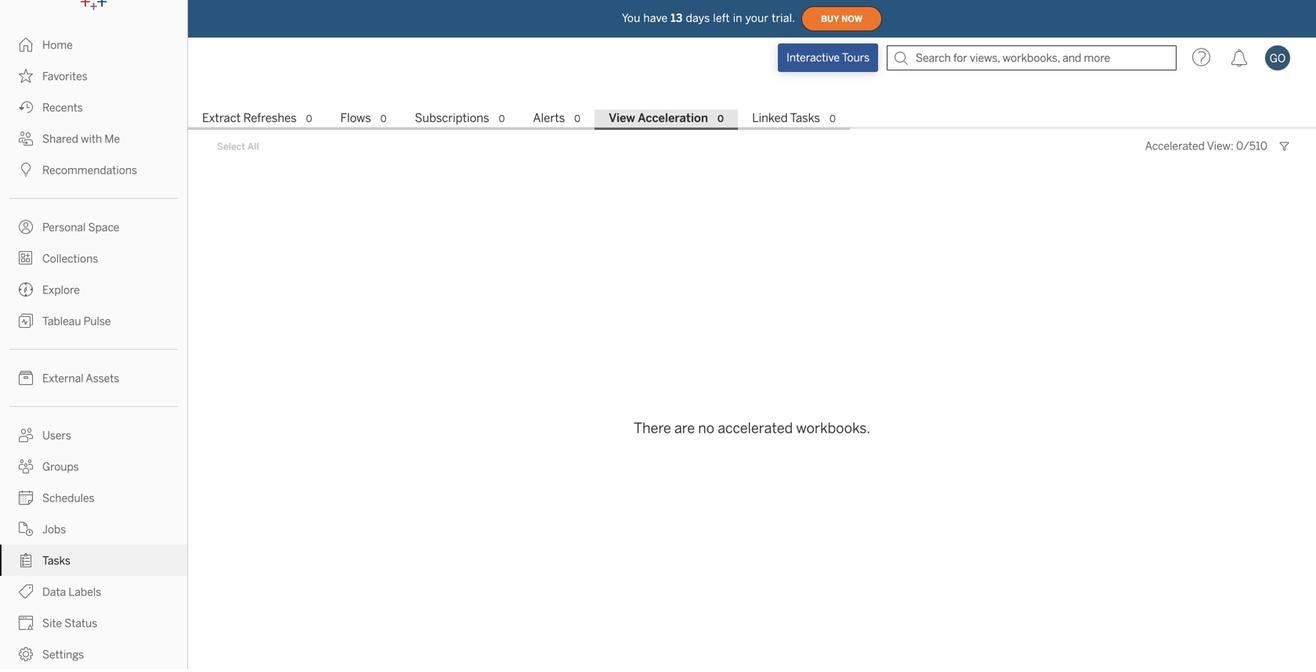 Task type: describe. For each thing, give the bounding box(es) containing it.
recents
[[42, 101, 83, 114]]

me
[[104, 133, 120, 146]]

explore
[[42, 284, 80, 297]]

left
[[713, 12, 730, 24]]

workbooks.
[[796, 420, 870, 437]]

tasks inside main navigation. press the up and down arrow keys to access links. 'element'
[[42, 555, 70, 568]]

alerts
[[533, 111, 565, 125]]

accelerated
[[1145, 140, 1205, 153]]

there are no accelerated workbooks. main content
[[188, 78, 1316, 670]]

linked
[[752, 111, 788, 125]]

0 for flows
[[380, 113, 387, 125]]

data labels link
[[0, 577, 187, 608]]

tasks inside sub-spaces tab list
[[790, 111, 820, 125]]

collections link
[[0, 243, 187, 274]]

personal
[[42, 221, 86, 234]]

select all button
[[207, 137, 269, 156]]

shared with me
[[42, 133, 120, 146]]

navigation containing extract refreshes
[[188, 107, 1316, 130]]

linked tasks
[[752, 111, 820, 125]]

view acceleration
[[609, 111, 708, 125]]

Search for views, workbooks, and more text field
[[887, 45, 1177, 71]]

site
[[42, 618, 62, 631]]

view
[[609, 111, 635, 125]]

schedules link
[[0, 483, 187, 514]]

buy now button
[[802, 6, 882, 31]]

there
[[634, 420, 671, 437]]

trial.
[[772, 12, 795, 24]]

tableau pulse link
[[0, 306, 187, 337]]

0/510
[[1236, 140, 1268, 153]]

buy
[[821, 14, 839, 24]]

external
[[42, 373, 84, 385]]

recommendations link
[[0, 154, 187, 186]]

personal space link
[[0, 212, 187, 243]]

external assets
[[42, 373, 119, 385]]

users
[[42, 430, 71, 443]]

main navigation. press the up and down arrow keys to access links. element
[[0, 29, 187, 670]]

settings link
[[0, 639, 187, 670]]

0 for alerts
[[574, 113, 581, 125]]

data labels
[[42, 586, 101, 599]]

labels
[[68, 586, 101, 599]]

refreshes
[[243, 111, 297, 125]]

are
[[674, 420, 695, 437]]

jobs link
[[0, 514, 187, 545]]

interactive
[[787, 51, 840, 64]]

0 for extract refreshes
[[306, 113, 312, 125]]

sub-spaces tab list
[[188, 110, 1316, 130]]

recents link
[[0, 92, 187, 123]]

collections
[[42, 253, 98, 266]]

accelerated view: 0/510
[[1145, 140, 1268, 153]]

extract refreshes
[[202, 111, 297, 125]]

pulse
[[84, 315, 111, 328]]

groups
[[42, 461, 79, 474]]

groups link
[[0, 451, 187, 483]]



Task type: locate. For each thing, give the bounding box(es) containing it.
0 right flows
[[380, 113, 387, 125]]

tableau
[[42, 315, 81, 328]]

space
[[88, 221, 119, 234]]

shared
[[42, 133, 78, 146]]

site status
[[42, 618, 97, 631]]

0 right linked tasks
[[830, 113, 836, 125]]

13
[[671, 12, 683, 24]]

0 vertical spatial tasks
[[790, 111, 820, 125]]

recommendations
[[42, 164, 137, 177]]

2 0 from the left
[[380, 113, 387, 125]]

you
[[622, 12, 640, 24]]

buy now
[[821, 14, 863, 24]]

all
[[247, 141, 259, 152]]

6 0 from the left
[[830, 113, 836, 125]]

you have 13 days left in your trial.
[[622, 12, 795, 24]]

have
[[643, 12, 668, 24]]

tasks right linked
[[790, 111, 820, 125]]

extract
[[202, 111, 241, 125]]

0 right 'alerts'
[[574, 113, 581, 125]]

with
[[81, 133, 102, 146]]

home link
[[0, 29, 187, 60]]

favorites link
[[0, 60, 187, 92]]

select
[[217, 141, 245, 152]]

tasks down jobs
[[42, 555, 70, 568]]

navigation
[[188, 107, 1316, 130]]

0 for view acceleration
[[718, 113, 724, 125]]

tasks
[[790, 111, 820, 125], [42, 555, 70, 568]]

days
[[686, 12, 710, 24]]

jobs
[[42, 524, 66, 537]]

acceleration
[[638, 111, 708, 125]]

interactive tours
[[787, 51, 870, 64]]

home
[[42, 39, 73, 52]]

external assets link
[[0, 363, 187, 394]]

0
[[306, 113, 312, 125], [380, 113, 387, 125], [499, 113, 505, 125], [574, 113, 581, 125], [718, 113, 724, 125], [830, 113, 836, 125]]

0 for linked tasks
[[830, 113, 836, 125]]

flows
[[340, 111, 371, 125]]

personal space
[[42, 221, 119, 234]]

subscriptions
[[415, 111, 489, 125]]

data
[[42, 586, 66, 599]]

4 0 from the left
[[574, 113, 581, 125]]

assets
[[86, 373, 119, 385]]

select all
[[217, 141, 259, 152]]

explore link
[[0, 274, 187, 306]]

tableau pulse
[[42, 315, 111, 328]]

your
[[745, 12, 769, 24]]

0 right 'refreshes'
[[306, 113, 312, 125]]

0 for subscriptions
[[499, 113, 505, 125]]

shared with me link
[[0, 123, 187, 154]]

status
[[64, 618, 97, 631]]

there are no accelerated workbooks.
[[634, 420, 870, 437]]

1 vertical spatial tasks
[[42, 555, 70, 568]]

tours
[[842, 51, 870, 64]]

no
[[698, 420, 714, 437]]

in
[[733, 12, 742, 24]]

favorites
[[42, 70, 87, 83]]

accelerated
[[718, 420, 793, 437]]

0 horizontal spatial tasks
[[42, 555, 70, 568]]

3 0 from the left
[[499, 113, 505, 125]]

now
[[842, 14, 863, 24]]

settings
[[42, 649, 84, 662]]

tasks link
[[0, 545, 187, 577]]

schedules
[[42, 492, 94, 505]]

0 left 'alerts'
[[499, 113, 505, 125]]

5 0 from the left
[[718, 113, 724, 125]]

1 horizontal spatial tasks
[[790, 111, 820, 125]]

1 0 from the left
[[306, 113, 312, 125]]

site status link
[[0, 608, 187, 639]]

users link
[[0, 420, 187, 451]]

view:
[[1207, 140, 1234, 153]]

0 right acceleration
[[718, 113, 724, 125]]



Task type: vqa. For each thing, say whether or not it's contained in the screenshot.
HERE.
no



